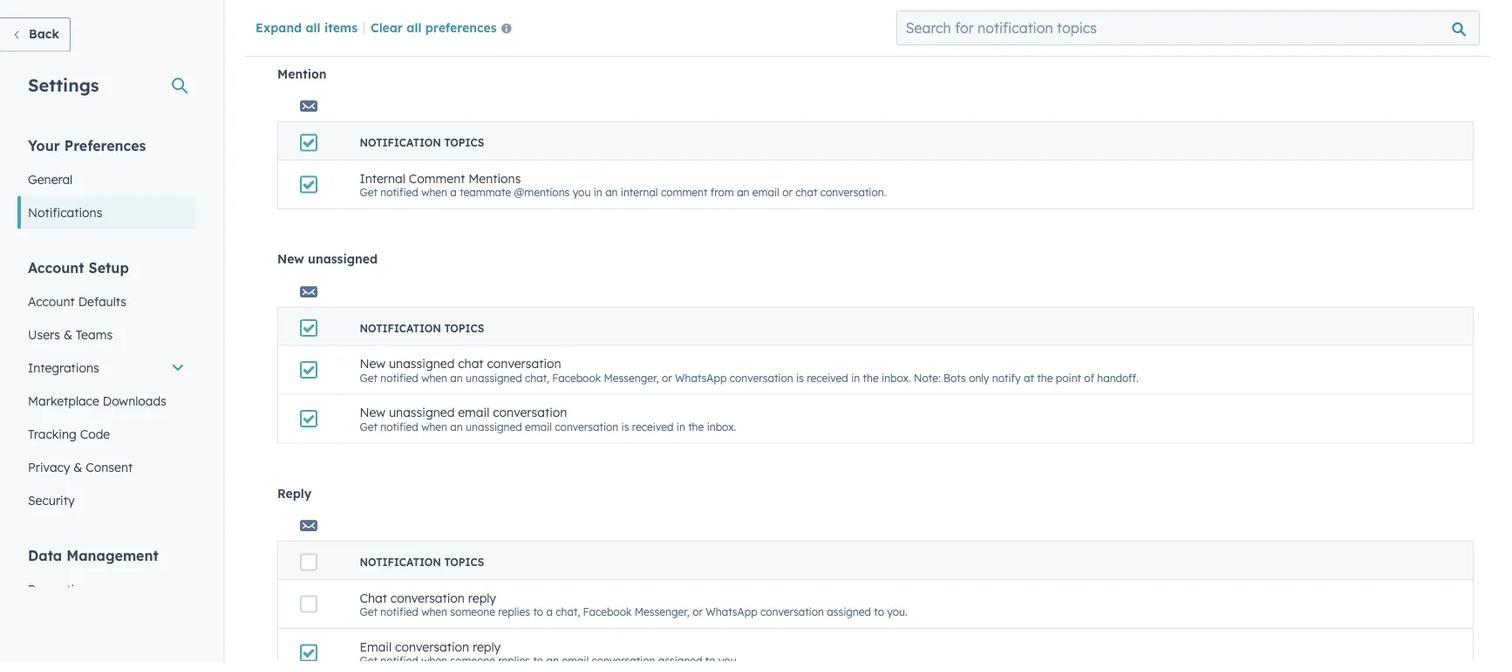 Task type: locate. For each thing, give the bounding box(es) containing it.
0 vertical spatial new
[[277, 252, 304, 267]]

clear
[[371, 19, 403, 35]]

& inside 'link'
[[74, 459, 82, 475]]

clear all preferences
[[371, 19, 497, 35]]

only
[[969, 371, 990, 384]]

email
[[360, 639, 392, 654]]

0 vertical spatial or
[[783, 186, 793, 199]]

a inside chat conversation reply get notified when someone replies to a chat, facebook messenger, or whatsapp conversation assigned to you.
[[546, 606, 553, 619]]

unassigned
[[308, 252, 378, 267], [389, 356, 455, 371], [466, 371, 522, 384], [389, 405, 455, 420], [466, 420, 522, 433]]

notified
[[381, 186, 419, 199], [381, 371, 419, 384], [381, 420, 419, 433], [381, 606, 419, 619]]

back link
[[0, 17, 71, 52]]

topics
[[444, 137, 484, 150], [444, 322, 484, 335], [444, 556, 484, 569]]

the down new unassigned chat conversation get notified when an unassigned chat, facebook messenger, or whatsapp conversation is received in the inbox. note: bots only notify at the point of handoff. on the bottom
[[688, 420, 704, 433]]

internal
[[360, 171, 406, 186]]

0 horizontal spatial all
[[306, 19, 321, 35]]

2 vertical spatial in
[[677, 420, 685, 433]]

1 vertical spatial chat
[[458, 356, 484, 371]]

1 to from the left
[[533, 606, 544, 619]]

0 vertical spatial notification
[[360, 137, 441, 150]]

1 vertical spatial or
[[662, 371, 672, 384]]

2 vertical spatial notification
[[360, 556, 441, 569]]

expand all items button
[[256, 19, 358, 35]]

1 horizontal spatial inbox.
[[882, 371, 911, 384]]

notification
[[360, 137, 441, 150], [360, 322, 441, 335], [360, 556, 441, 569]]

replies
[[498, 606, 530, 619]]

1 horizontal spatial &
[[74, 459, 82, 475]]

unassigned for new unassigned
[[308, 252, 378, 267]]

1 horizontal spatial chat
[[796, 186, 818, 199]]

the right at at the right bottom of the page
[[1037, 371, 1053, 384]]

an inside new unassigned email conversation get notified when an unassigned email conversation is received in the inbox.
[[450, 420, 463, 433]]

2 account from the top
[[28, 294, 75, 309]]

in
[[594, 186, 603, 199], [852, 371, 860, 384], [677, 420, 685, 433]]

management
[[66, 547, 159, 564]]

0 horizontal spatial inbox.
[[707, 420, 737, 433]]

your preferences
[[28, 137, 146, 154]]

reply
[[277, 486, 312, 501]]

2 all from the left
[[407, 19, 422, 35]]

account defaults
[[28, 294, 126, 309]]

new
[[277, 252, 304, 267], [360, 356, 386, 371], [360, 405, 386, 420]]

to right replies
[[533, 606, 544, 619]]

1 vertical spatial notification topics
[[360, 322, 484, 335]]

the
[[863, 371, 879, 384], [1037, 371, 1053, 384], [688, 420, 704, 433]]

4 get from the top
[[360, 606, 378, 619]]

1 vertical spatial is
[[622, 420, 629, 433]]

1 horizontal spatial is
[[796, 371, 804, 384]]

2 when from the top
[[421, 371, 448, 384]]

is
[[796, 371, 804, 384], [622, 420, 629, 433]]

&
[[64, 327, 72, 342], [74, 459, 82, 475]]

1 when from the top
[[421, 186, 448, 199]]

settings
[[28, 74, 99, 96]]

note:
[[914, 371, 941, 384]]

account defaults link
[[17, 285, 195, 318]]

1 vertical spatial messenger,
[[635, 606, 690, 619]]

you.
[[887, 606, 908, 619]]

0 horizontal spatial received
[[632, 420, 674, 433]]

integrations button
[[17, 351, 195, 384]]

to
[[533, 606, 544, 619], [874, 606, 885, 619]]

conversation
[[487, 356, 561, 371], [730, 371, 794, 384], [493, 405, 567, 420], [555, 420, 619, 433], [391, 590, 465, 606], [761, 606, 824, 619], [395, 639, 469, 654]]

new inside new unassigned chat conversation get notified when an unassigned chat, facebook messenger, or whatsapp conversation is received in the inbox. note: bots only notify at the point of handoff.
[[360, 356, 386, 371]]

expand all items
[[256, 19, 358, 35]]

comment
[[409, 171, 465, 186]]

2 vertical spatial notification topics
[[360, 556, 484, 569]]

0 vertical spatial notification topics
[[360, 137, 484, 150]]

inbox. left note:
[[882, 371, 911, 384]]

1 horizontal spatial the
[[863, 371, 879, 384]]

the left note:
[[863, 371, 879, 384]]

1 horizontal spatial received
[[807, 371, 849, 384]]

reply down the someone
[[473, 639, 501, 654]]

2 horizontal spatial in
[[852, 371, 860, 384]]

account up account defaults
[[28, 259, 84, 276]]

messenger, inside chat conversation reply get notified when someone replies to a chat, facebook messenger, or whatsapp conversation assigned to you.
[[635, 606, 690, 619]]

0 vertical spatial messenger,
[[604, 371, 659, 384]]

account for account setup
[[28, 259, 84, 276]]

all for expand
[[306, 19, 321, 35]]

or
[[783, 186, 793, 199], [662, 371, 672, 384], [693, 606, 703, 619]]

notifications link
[[17, 196, 195, 229]]

chat inside internal comment mentions get notified when a teammate @mentions you in an internal comment from an email or chat conversation.
[[796, 186, 818, 199]]

1 vertical spatial received
[[632, 420, 674, 433]]

1 topics from the top
[[444, 137, 484, 150]]

marketplace
[[28, 393, 99, 408]]

an
[[606, 186, 618, 199], [737, 186, 750, 199], [450, 371, 463, 384], [450, 420, 463, 433]]

integrations
[[28, 360, 99, 375]]

point
[[1056, 371, 1082, 384]]

0 vertical spatial reply
[[468, 590, 496, 606]]

2 horizontal spatial or
[[783, 186, 793, 199]]

2 notification topics from the top
[[360, 322, 484, 335]]

1 all from the left
[[306, 19, 321, 35]]

chat
[[360, 590, 387, 606]]

marketplace downloads link
[[17, 384, 195, 417]]

0 vertical spatial facebook
[[552, 371, 601, 384]]

conversation.
[[821, 186, 887, 199]]

1 horizontal spatial in
[[677, 420, 685, 433]]

of
[[1085, 371, 1095, 384]]

reply left replies
[[468, 590, 496, 606]]

2 vertical spatial topics
[[444, 556, 484, 569]]

notify
[[993, 371, 1021, 384]]

notification for new unassigned
[[360, 322, 441, 335]]

setup
[[89, 259, 129, 276]]

1 vertical spatial whatsapp
[[706, 606, 758, 619]]

properties
[[28, 581, 87, 597]]

or inside new unassigned chat conversation get notified when an unassigned chat, facebook messenger, or whatsapp conversation is received in the inbox. note: bots only notify at the point of handoff.
[[662, 371, 672, 384]]

account up users
[[28, 294, 75, 309]]

received
[[807, 371, 849, 384], [632, 420, 674, 433]]

0 vertical spatial a
[[450, 186, 457, 199]]

3 notified from the top
[[381, 420, 419, 433]]

received inside new unassigned email conversation get notified when an unassigned email conversation is received in the inbox.
[[632, 420, 674, 433]]

2 topics from the top
[[444, 322, 484, 335]]

2 vertical spatial or
[[693, 606, 703, 619]]

0 vertical spatial in
[[594, 186, 603, 199]]

to left you.
[[874, 606, 885, 619]]

1 vertical spatial account
[[28, 294, 75, 309]]

0 vertical spatial chat
[[796, 186, 818, 199]]

get
[[360, 186, 378, 199], [360, 371, 378, 384], [360, 420, 378, 433], [360, 606, 378, 619]]

1 horizontal spatial to
[[874, 606, 885, 619]]

1 horizontal spatial all
[[407, 19, 422, 35]]

2 get from the top
[[360, 371, 378, 384]]

1 vertical spatial new
[[360, 356, 386, 371]]

chat, right replies
[[556, 606, 580, 619]]

when
[[421, 186, 448, 199], [421, 371, 448, 384], [421, 420, 448, 433], [421, 606, 448, 619]]

inbox. inside new unassigned chat conversation get notified when an unassigned chat, facebook messenger, or whatsapp conversation is received in the inbox. note: bots only notify at the point of handoff.
[[882, 371, 911, 384]]

3 notification topics from the top
[[360, 556, 484, 569]]

3 notification from the top
[[360, 556, 441, 569]]

1 notification from the top
[[360, 137, 441, 150]]

chat,
[[525, 371, 549, 384], [556, 606, 580, 619]]

1 vertical spatial notification
[[360, 322, 441, 335]]

a
[[450, 186, 457, 199], [546, 606, 553, 619]]

notification topics
[[360, 137, 484, 150], [360, 322, 484, 335], [360, 556, 484, 569]]

your
[[28, 137, 60, 154]]

1 vertical spatial chat,
[[556, 606, 580, 619]]

1 horizontal spatial or
[[693, 606, 703, 619]]

whatsapp
[[675, 371, 727, 384], [706, 606, 758, 619]]

notification topics for new unassigned
[[360, 322, 484, 335]]

reply
[[468, 590, 496, 606], [473, 639, 501, 654]]

account setup element
[[17, 258, 195, 517]]

0 vertical spatial &
[[64, 327, 72, 342]]

0 horizontal spatial a
[[450, 186, 457, 199]]

all right "clear"
[[407, 19, 422, 35]]

chat conversation reply get notified when someone replies to a chat, facebook messenger, or whatsapp conversation assigned to you.
[[360, 590, 908, 619]]

0 horizontal spatial chat,
[[525, 371, 549, 384]]

new unassigned
[[277, 252, 378, 267]]

inbox.
[[882, 371, 911, 384], [707, 420, 737, 433]]

bots
[[944, 371, 966, 384]]

1 notification topics from the top
[[360, 137, 484, 150]]

1 vertical spatial in
[[852, 371, 860, 384]]

when inside internal comment mentions get notified when a teammate @mentions you in an internal comment from an email or chat conversation.
[[421, 186, 448, 199]]

all inside button
[[407, 19, 422, 35]]

1 account from the top
[[28, 259, 84, 276]]

facebook
[[552, 371, 601, 384], [583, 606, 632, 619]]

1 vertical spatial inbox.
[[707, 420, 737, 433]]

3 when from the top
[[421, 420, 448, 433]]

2 vertical spatial new
[[360, 405, 386, 420]]

reply inside chat conversation reply get notified when someone replies to a chat, facebook messenger, or whatsapp conversation assigned to you.
[[468, 590, 496, 606]]

0 vertical spatial topics
[[444, 137, 484, 150]]

notification for mention
[[360, 137, 441, 150]]

1 vertical spatial topics
[[444, 322, 484, 335]]

1 horizontal spatial a
[[546, 606, 553, 619]]

& right privacy
[[74, 459, 82, 475]]

& for users
[[64, 327, 72, 342]]

0 horizontal spatial to
[[533, 606, 544, 619]]

new for new unassigned
[[277, 252, 304, 267]]

2 horizontal spatial email
[[753, 186, 780, 199]]

when inside chat conversation reply get notified when someone replies to a chat, facebook messenger, or whatsapp conversation assigned to you.
[[421, 606, 448, 619]]

a left teammate
[[450, 186, 457, 199]]

3 topics from the top
[[444, 556, 484, 569]]

0 horizontal spatial the
[[688, 420, 704, 433]]

all
[[306, 19, 321, 35], [407, 19, 422, 35]]

a right replies
[[546, 606, 553, 619]]

internal comment mentions get notified when a teammate @mentions you in an internal comment from an email or chat conversation.
[[360, 171, 887, 199]]

& right users
[[64, 327, 72, 342]]

chat
[[796, 186, 818, 199], [458, 356, 484, 371]]

1 vertical spatial facebook
[[583, 606, 632, 619]]

inbox. inside new unassigned email conversation get notified when an unassigned email conversation is received in the inbox.
[[707, 420, 737, 433]]

at
[[1024, 371, 1035, 384]]

0 horizontal spatial is
[[622, 420, 629, 433]]

& for privacy
[[74, 459, 82, 475]]

all for clear
[[407, 19, 422, 35]]

chat, up new unassigned email conversation get notified when an unassigned email conversation is received in the inbox.
[[525, 371, 549, 384]]

0 vertical spatial is
[[796, 371, 804, 384]]

1 vertical spatial &
[[74, 459, 82, 475]]

0 vertical spatial inbox.
[[882, 371, 911, 384]]

mention
[[277, 66, 327, 82]]

teammate
[[460, 186, 511, 199]]

0 vertical spatial received
[[807, 371, 849, 384]]

1 vertical spatial reply
[[473, 639, 501, 654]]

0 vertical spatial account
[[28, 259, 84, 276]]

1 vertical spatial a
[[546, 606, 553, 619]]

back
[[29, 26, 59, 41]]

2 notification from the top
[[360, 322, 441, 335]]

0 horizontal spatial &
[[64, 327, 72, 342]]

4 notified from the top
[[381, 606, 419, 619]]

4 when from the top
[[421, 606, 448, 619]]

new inside new unassigned email conversation get notified when an unassigned email conversation is received in the inbox.
[[360, 405, 386, 420]]

topics for mention
[[444, 137, 484, 150]]

0 horizontal spatial or
[[662, 371, 672, 384]]

topics for new unassigned
[[444, 322, 484, 335]]

0 horizontal spatial in
[[594, 186, 603, 199]]

security
[[28, 492, 75, 508]]

messenger, inside new unassigned chat conversation get notified when an unassigned chat, facebook messenger, or whatsapp conversation is received in the inbox. note: bots only notify at the point of handoff.
[[604, 371, 659, 384]]

3 get from the top
[[360, 420, 378, 433]]

0 vertical spatial whatsapp
[[675, 371, 727, 384]]

1 get from the top
[[360, 186, 378, 199]]

0 horizontal spatial chat
[[458, 356, 484, 371]]

new for new unassigned chat conversation get notified when an unassigned chat, facebook messenger, or whatsapp conversation is received in the inbox. note: bots only notify at the point of handoff.
[[360, 356, 386, 371]]

in inside new unassigned chat conversation get notified when an unassigned chat, facebook messenger, or whatsapp conversation is received in the inbox. note: bots only notify at the point of handoff.
[[852, 371, 860, 384]]

1 notified from the top
[[381, 186, 419, 199]]

account
[[28, 259, 84, 276], [28, 294, 75, 309]]

2 notified from the top
[[381, 371, 419, 384]]

inbox. down new unassigned chat conversation get notified when an unassigned chat, facebook messenger, or whatsapp conversation is received in the inbox. note: bots only notify at the point of handoff. on the bottom
[[707, 420, 737, 433]]

1 horizontal spatial chat,
[[556, 606, 580, 619]]

from
[[711, 186, 734, 199]]

0 vertical spatial chat,
[[525, 371, 549, 384]]

privacy & consent link
[[17, 451, 195, 484]]

all left items
[[306, 19, 321, 35]]

whatsapp inside chat conversation reply get notified when someone replies to a chat, facebook messenger, or whatsapp conversation assigned to you.
[[706, 606, 758, 619]]



Task type: vqa. For each thing, say whether or not it's contained in the screenshot.
1st Account from the top of the Account Setup element
yes



Task type: describe. For each thing, give the bounding box(es) containing it.
someone
[[450, 606, 495, 619]]

new unassigned chat conversation get notified when an unassigned chat, facebook messenger, or whatsapp conversation is received in the inbox. note: bots only notify at the point of handoff.
[[360, 356, 1139, 384]]

notification topics for mention
[[360, 137, 484, 150]]

users & teams link
[[17, 318, 195, 351]]

or inside internal comment mentions get notified when a teammate @mentions you in an internal comment from an email or chat conversation.
[[783, 186, 793, 199]]

reply for chat conversation reply get notified when someone replies to a chat, facebook messenger, or whatsapp conversation assigned to you.
[[468, 590, 496, 606]]

users & teams
[[28, 327, 113, 342]]

when inside new unassigned email conversation get notified when an unassigned email conversation is received in the inbox.
[[421, 420, 448, 433]]

unassigned for new unassigned chat conversation get notified when an unassigned chat, facebook messenger, or whatsapp conversation is received in the inbox. note: bots only notify at the point of handoff.
[[389, 356, 455, 371]]

data management
[[28, 547, 159, 564]]

privacy & consent
[[28, 459, 133, 475]]

general
[[28, 171, 73, 187]]

clear all preferences button
[[371, 18, 519, 39]]

notified inside new unassigned chat conversation get notified when an unassigned chat, facebook messenger, or whatsapp conversation is received in the inbox. note: bots only notify at the point of handoff.
[[381, 371, 419, 384]]

received inside new unassigned chat conversation get notified when an unassigned chat, facebook messenger, or whatsapp conversation is received in the inbox. note: bots only notify at the point of handoff.
[[807, 371, 849, 384]]

2 to from the left
[[874, 606, 885, 619]]

unassigned for new unassigned email conversation get notified when an unassigned email conversation is received in the inbox.
[[389, 405, 455, 420]]

get inside chat conversation reply get notified when someone replies to a chat, facebook messenger, or whatsapp conversation assigned to you.
[[360, 606, 378, 619]]

tracking code link
[[17, 417, 195, 451]]

email inside internal comment mentions get notified when a teammate @mentions you in an internal comment from an email or chat conversation.
[[753, 186, 780, 199]]

expand
[[256, 19, 302, 35]]

notification for reply
[[360, 556, 441, 569]]

code
[[80, 426, 110, 441]]

account for account defaults
[[28, 294, 75, 309]]

internal
[[621, 186, 658, 199]]

preferences
[[425, 19, 497, 35]]

new unassigned email conversation get notified when an unassigned email conversation is received in the inbox.
[[360, 405, 737, 433]]

defaults
[[78, 294, 126, 309]]

general link
[[17, 163, 195, 196]]

0 horizontal spatial email
[[458, 405, 490, 420]]

is inside new unassigned email conversation get notified when an unassigned email conversation is received in the inbox.
[[622, 420, 629, 433]]

chat inside new unassigned chat conversation get notified when an unassigned chat, facebook messenger, or whatsapp conversation is received in the inbox. note: bots only notify at the point of handoff.
[[458, 356, 484, 371]]

@mentions
[[514, 186, 570, 199]]

2 horizontal spatial the
[[1037, 371, 1053, 384]]

in inside new unassigned email conversation get notified when an unassigned email conversation is received in the inbox.
[[677, 420, 685, 433]]

new for new unassigned email conversation get notified when an unassigned email conversation is received in the inbox.
[[360, 405, 386, 420]]

mentions
[[469, 171, 521, 186]]

topics for reply
[[444, 556, 484, 569]]

preferences
[[64, 137, 146, 154]]

consent
[[86, 459, 133, 475]]

properties link
[[17, 573, 195, 606]]

account setup
[[28, 259, 129, 276]]

facebook inside chat conversation reply get notified when someone replies to a chat, facebook messenger, or whatsapp conversation assigned to you.
[[583, 606, 632, 619]]

1 horizontal spatial email
[[525, 420, 552, 433]]

notified inside new unassigned email conversation get notified when an unassigned email conversation is received in the inbox.
[[381, 420, 419, 433]]

when inside new unassigned chat conversation get notified when an unassigned chat, facebook messenger, or whatsapp conversation is received in the inbox. note: bots only notify at the point of handoff.
[[421, 371, 448, 384]]

chat, inside new unassigned chat conversation get notified when an unassigned chat, facebook messenger, or whatsapp conversation is received in the inbox. note: bots only notify at the point of handoff.
[[525, 371, 549, 384]]

email conversation reply
[[360, 639, 501, 654]]

your preferences element
[[17, 136, 195, 229]]

users
[[28, 327, 60, 342]]

notified inside chat conversation reply get notified when someone replies to a chat, facebook messenger, or whatsapp conversation assigned to you.
[[381, 606, 419, 619]]

get inside new unassigned email conversation get notified when an unassigned email conversation is received in the inbox.
[[360, 420, 378, 433]]

items
[[324, 19, 358, 35]]

get inside internal comment mentions get notified when a teammate @mentions you in an internal comment from an email or chat conversation.
[[360, 186, 378, 199]]

reply for email conversation reply
[[473, 639, 501, 654]]

teams
[[76, 327, 113, 342]]

marketplace downloads
[[28, 393, 166, 408]]

notified inside internal comment mentions get notified when a teammate @mentions you in an internal comment from an email or chat conversation.
[[381, 186, 419, 199]]

the inside new unassigned email conversation get notified when an unassigned email conversation is received in the inbox.
[[688, 420, 704, 433]]

is inside new unassigned chat conversation get notified when an unassigned chat, facebook messenger, or whatsapp conversation is received in the inbox. note: bots only notify at the point of handoff.
[[796, 371, 804, 384]]

tracking
[[28, 426, 77, 441]]

whatsapp inside new unassigned chat conversation get notified when an unassigned chat, facebook messenger, or whatsapp conversation is received in the inbox. note: bots only notify at the point of handoff.
[[675, 371, 727, 384]]

Search for notification topics search field
[[897, 10, 1480, 45]]

or inside chat conversation reply get notified when someone replies to a chat, facebook messenger, or whatsapp conversation assigned to you.
[[693, 606, 703, 619]]

assigned
[[827, 606, 871, 619]]

notification topics for reply
[[360, 556, 484, 569]]

privacy
[[28, 459, 70, 475]]

handoff.
[[1098, 371, 1139, 384]]

get inside new unassigned chat conversation get notified when an unassigned chat, facebook messenger, or whatsapp conversation is received in the inbox. note: bots only notify at the point of handoff.
[[360, 371, 378, 384]]

downloads
[[103, 393, 166, 408]]

an inside new unassigned chat conversation get notified when an unassigned chat, facebook messenger, or whatsapp conversation is received in the inbox. note: bots only notify at the point of handoff.
[[450, 371, 463, 384]]

you
[[573, 186, 591, 199]]

data management element
[[17, 546, 195, 662]]

facebook inside new unassigned chat conversation get notified when an unassigned chat, facebook messenger, or whatsapp conversation is received in the inbox. note: bots only notify at the point of handoff.
[[552, 371, 601, 384]]

security link
[[17, 484, 195, 517]]

chat, inside chat conversation reply get notified when someone replies to a chat, facebook messenger, or whatsapp conversation assigned to you.
[[556, 606, 580, 619]]

data
[[28, 547, 62, 564]]

notifications
[[28, 205, 102, 220]]

comment
[[661, 186, 708, 199]]

a inside internal comment mentions get notified when a teammate @mentions you in an internal comment from an email or chat conversation.
[[450, 186, 457, 199]]

tracking code
[[28, 426, 110, 441]]

in inside internal comment mentions get notified when a teammate @mentions you in an internal comment from an email or chat conversation.
[[594, 186, 603, 199]]



